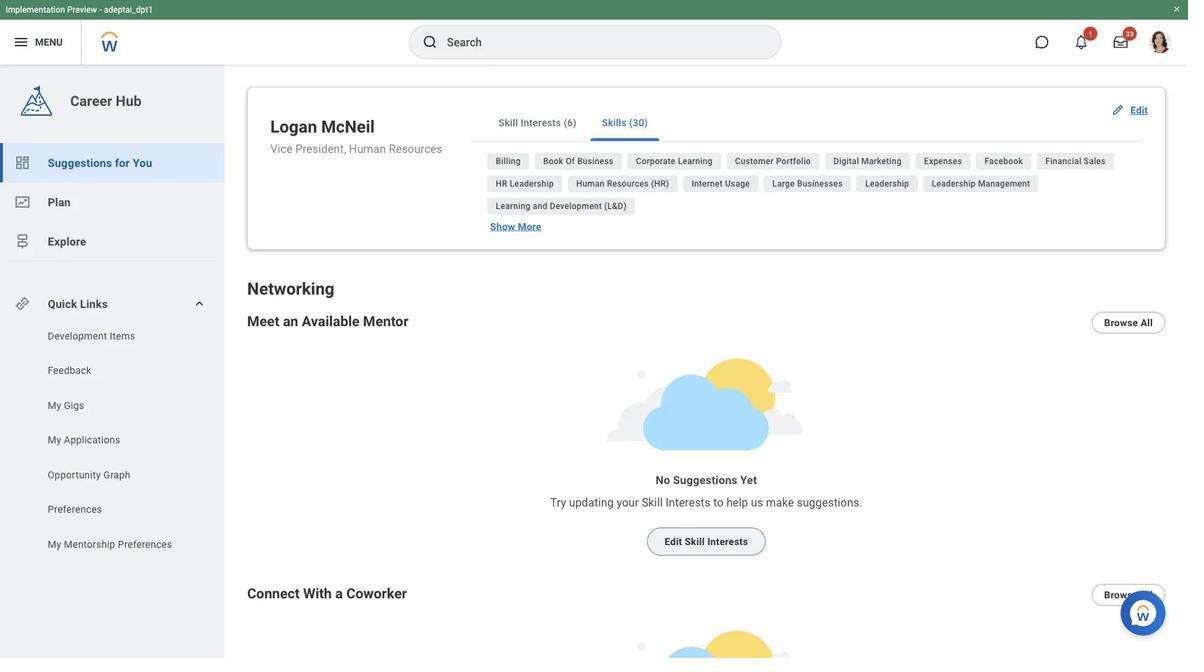 Task type: vqa. For each thing, say whether or not it's contained in the screenshot.
'PREFERENCES' inside the the My Mentorship Preferences link
yes



Task type: describe. For each thing, give the bounding box(es) containing it.
links
[[80, 297, 108, 311]]

list containing development items
[[0, 329, 225, 556]]

show
[[490, 221, 515, 233]]

0 horizontal spatial preferences
[[48, 504, 102, 516]]

0 vertical spatial suggestions
[[48, 156, 112, 170]]

implementation
[[6, 5, 65, 15]]

financial
[[1046, 157, 1082, 166]]

onboarding home image
[[14, 194, 31, 211]]

financial sales
[[1046, 157, 1106, 166]]

my applications
[[48, 435, 120, 446]]

corporate
[[636, 157, 676, 166]]

human resources (hr)
[[577, 179, 669, 189]]

hr
[[496, 179, 508, 189]]

1 vertical spatial interests
[[666, 496, 711, 510]]

updating
[[569, 496, 614, 510]]

my for my applications
[[48, 435, 61, 446]]

leadership for leadership
[[866, 179, 910, 189]]

expenses
[[924, 157, 962, 166]]

mentorship
[[64, 539, 115, 551]]

meet
[[247, 313, 280, 330]]

mcneil
[[321, 117, 375, 137]]

an
[[283, 313, 298, 330]]

browse all for connect with a coworker
[[1105, 590, 1153, 602]]

1 vertical spatial development
[[48, 331, 107, 342]]

customer portfolio
[[735, 157, 811, 166]]

a
[[335, 586, 343, 602]]

all for meet an available mentor
[[1141, 317, 1153, 329]]

make
[[766, 496, 794, 510]]

0 vertical spatial development
[[550, 202, 602, 211]]

of
[[566, 157, 575, 166]]

0 horizontal spatial learning
[[496, 202, 531, 211]]

show more button
[[488, 221, 547, 233]]

quick links element
[[14, 290, 214, 318]]

show more
[[490, 221, 542, 233]]

quick links
[[48, 297, 108, 311]]

no
[[656, 474, 670, 487]]

1 vertical spatial human
[[577, 179, 605, 189]]

digital
[[834, 157, 859, 166]]

meet an available mentor
[[247, 313, 409, 330]]

feedback
[[48, 365, 91, 377]]

us
[[751, 496, 764, 510]]

(30)
[[629, 117, 648, 129]]

logan mcneil vice president, human resources
[[270, 117, 443, 156]]

1 horizontal spatial resources
[[607, 179, 649, 189]]

browse all link for connect with a coworker
[[1092, 585, 1166, 607]]

skill inside button
[[499, 117, 518, 129]]

my applications link
[[46, 434, 191, 448]]

justify image
[[13, 34, 30, 51]]

no suggestions yet
[[656, 474, 757, 487]]

internet usage
[[692, 179, 750, 189]]

-
[[99, 5, 102, 15]]

1 horizontal spatial skill
[[642, 496, 663, 510]]

sales
[[1084, 157, 1106, 166]]

management
[[978, 179, 1031, 189]]

menu button
[[0, 20, 81, 65]]

try updating your skill interests to help us make suggestions.
[[551, 496, 863, 510]]

for
[[115, 156, 130, 170]]

portfolio
[[776, 157, 811, 166]]

facebook
[[985, 157, 1023, 166]]

suggestions for you
[[48, 156, 152, 170]]

profile logan mcneil image
[[1149, 31, 1172, 56]]

list containing suggestions for you
[[0, 143, 225, 261]]

yet
[[741, 474, 757, 487]]

preview
[[67, 5, 97, 15]]

leadership for leadership management
[[932, 179, 976, 189]]

applications
[[64, 435, 120, 446]]

customer
[[735, 157, 774, 166]]

edit skill interests
[[665, 537, 748, 548]]

your
[[617, 496, 639, 510]]

book of business
[[543, 157, 614, 166]]

dashboard image
[[14, 155, 31, 171]]

try
[[551, 496, 566, 510]]

opportunity
[[48, 470, 101, 481]]

my mentorship preferences link
[[46, 538, 191, 552]]

quick
[[48, 297, 77, 311]]

interests inside button
[[708, 537, 748, 548]]

33
[[1126, 30, 1134, 38]]

my for my mentorship preferences
[[48, 539, 61, 551]]

human inside the logan mcneil vice president, human resources
[[349, 142, 386, 156]]

vice
[[270, 142, 293, 156]]

my gigs link
[[46, 399, 191, 413]]

learning and development (l&d)
[[496, 202, 627, 211]]

skills (30) button
[[591, 105, 659, 141]]

menu banner
[[0, 0, 1189, 65]]

link image
[[14, 296, 31, 313]]

skills
[[602, 117, 627, 129]]

implementation preview -   adeptai_dpt1
[[6, 5, 153, 15]]

graph
[[104, 470, 130, 481]]

large businesses
[[773, 179, 843, 189]]



Task type: locate. For each thing, give the bounding box(es) containing it.
interests inside button
[[521, 117, 561, 129]]

0 horizontal spatial resources
[[389, 142, 443, 156]]

1 leadership from the left
[[510, 179, 554, 189]]

skill inside button
[[685, 537, 705, 548]]

0 vertical spatial browse
[[1105, 317, 1138, 329]]

human down the mcneil
[[349, 142, 386, 156]]

human
[[349, 142, 386, 156], [577, 179, 605, 189]]

development right the and
[[550, 202, 602, 211]]

0 horizontal spatial skill
[[499, 117, 518, 129]]

career
[[70, 93, 112, 109]]

0 vertical spatial interests
[[521, 117, 561, 129]]

business
[[578, 157, 614, 166]]

edit inside button
[[1131, 104, 1149, 116]]

1 vertical spatial all
[[1141, 590, 1153, 602]]

list
[[0, 143, 225, 261], [0, 329, 225, 556]]

browse for connect with a coworker
[[1105, 590, 1138, 602]]

1 browse all from the top
[[1105, 317, 1153, 329]]

explore link
[[0, 222, 225, 261]]

browse all link
[[1092, 312, 1166, 334], [1092, 585, 1166, 607]]

leadership
[[510, 179, 554, 189], [866, 179, 910, 189], [932, 179, 976, 189]]

0 horizontal spatial human
[[349, 142, 386, 156]]

2 my from the top
[[48, 435, 61, 446]]

3 leadership from the left
[[932, 179, 976, 189]]

billing
[[496, 157, 521, 166]]

my inside 'link'
[[48, 435, 61, 446]]

0 horizontal spatial development
[[48, 331, 107, 342]]

2 leadership from the left
[[866, 179, 910, 189]]

0 horizontal spatial suggestions
[[48, 156, 112, 170]]

1 list from the top
[[0, 143, 225, 261]]

suggestions
[[48, 156, 112, 170], [673, 474, 738, 487]]

to
[[714, 496, 724, 510]]

edit image
[[1111, 103, 1125, 117]]

development down quick links
[[48, 331, 107, 342]]

edit for edit skill interests
[[665, 537, 682, 548]]

edit button
[[1106, 96, 1157, 124]]

marketing
[[862, 157, 902, 166]]

learning
[[678, 157, 713, 166], [496, 202, 531, 211]]

gigs
[[64, 400, 84, 412]]

2 all from the top
[[1141, 590, 1153, 602]]

internet
[[692, 179, 723, 189]]

items
[[110, 331, 135, 342]]

1 vertical spatial skill
[[642, 496, 663, 510]]

3 my from the top
[[48, 539, 61, 551]]

(l&d)
[[604, 202, 627, 211]]

my left gigs
[[48, 400, 61, 412]]

browse
[[1105, 317, 1138, 329], [1105, 590, 1138, 602]]

0 vertical spatial human
[[349, 142, 386, 156]]

0 vertical spatial browse all
[[1105, 317, 1153, 329]]

1 horizontal spatial preferences
[[118, 539, 172, 551]]

edit down the try updating your skill interests to help us make suggestions.
[[665, 537, 682, 548]]

0 vertical spatial learning
[[678, 157, 713, 166]]

interests down to
[[708, 537, 748, 548]]

human down business
[[577, 179, 605, 189]]

leadership down expenses at the right top of page
[[932, 179, 976, 189]]

my for my gigs
[[48, 400, 61, 412]]

usage
[[725, 179, 750, 189]]

browse all link for meet an available mentor
[[1092, 312, 1166, 334]]

1 vertical spatial learning
[[496, 202, 531, 211]]

networking
[[247, 279, 335, 299]]

all for connect with a coworker
[[1141, 590, 1153, 602]]

interests down no suggestions yet
[[666, 496, 711, 510]]

2 vertical spatial interests
[[708, 537, 748, 548]]

notifications large image
[[1075, 35, 1089, 49]]

skill interests (6) button
[[488, 105, 588, 141]]

hub
[[116, 93, 141, 109]]

connect with a coworker
[[247, 586, 407, 602]]

1 vertical spatial resources
[[607, 179, 649, 189]]

my
[[48, 400, 61, 412], [48, 435, 61, 446], [48, 539, 61, 551]]

0 vertical spatial browse all link
[[1092, 312, 1166, 334]]

president,
[[295, 142, 346, 156]]

2 horizontal spatial leadership
[[932, 179, 976, 189]]

career hub
[[70, 93, 141, 109]]

chevron up small image
[[192, 297, 207, 311]]

1 vertical spatial browse all link
[[1092, 585, 1166, 607]]

available
[[302, 313, 360, 330]]

browse for meet an available mentor
[[1105, 317, 1138, 329]]

leadership down 'marketing'
[[866, 179, 910, 189]]

development items link
[[46, 329, 191, 343]]

my gigs
[[48, 400, 84, 412]]

interests left (6) in the top of the page
[[521, 117, 561, 129]]

coworker
[[346, 586, 407, 602]]

1 vertical spatial suggestions
[[673, 474, 738, 487]]

1 horizontal spatial learning
[[678, 157, 713, 166]]

33 button
[[1106, 27, 1137, 58]]

0 vertical spatial edit
[[1131, 104, 1149, 116]]

skill
[[499, 117, 518, 129], [642, 496, 663, 510], [685, 537, 705, 548]]

1 browse all link from the top
[[1092, 312, 1166, 334]]

edit skill interests button
[[647, 528, 766, 556]]

0 horizontal spatial edit
[[665, 537, 682, 548]]

and
[[533, 202, 548, 211]]

interests
[[521, 117, 561, 129], [666, 496, 711, 510], [708, 537, 748, 548]]

feedback link
[[46, 364, 191, 378]]

1 vertical spatial browse all
[[1105, 590, 1153, 602]]

0 vertical spatial preferences
[[48, 504, 102, 516]]

learning up internet on the top of the page
[[678, 157, 713, 166]]

1 all from the top
[[1141, 317, 1153, 329]]

2 browse all from the top
[[1105, 590, 1153, 602]]

skill right your
[[642, 496, 663, 510]]

1 button
[[1066, 27, 1098, 58]]

2 horizontal spatial skill
[[685, 537, 705, 548]]

0 vertical spatial list
[[0, 143, 225, 261]]

opportunity graph link
[[46, 469, 191, 483]]

suggestions left for
[[48, 156, 112, 170]]

search image
[[422, 34, 439, 51]]

skill up billing
[[499, 117, 518, 129]]

large
[[773, 179, 795, 189]]

menu
[[35, 36, 63, 48]]

skill down the try updating your skill interests to help us make suggestions.
[[685, 537, 705, 548]]

help
[[727, 496, 748, 510]]

1 vertical spatial list
[[0, 329, 225, 556]]

1 vertical spatial edit
[[665, 537, 682, 548]]

my mentorship preferences
[[48, 539, 172, 551]]

skill interests (6)
[[499, 117, 577, 129]]

2 list from the top
[[0, 329, 225, 556]]

businesses
[[797, 179, 843, 189]]

with
[[303, 586, 332, 602]]

Search Workday  search field
[[447, 27, 752, 58]]

2 vertical spatial skill
[[685, 537, 705, 548]]

2 vertical spatial my
[[48, 539, 61, 551]]

hr leadership
[[496, 179, 554, 189]]

1 vertical spatial my
[[48, 435, 61, 446]]

1 horizontal spatial development
[[550, 202, 602, 211]]

mentor
[[363, 313, 409, 330]]

1 vertical spatial browse
[[1105, 590, 1138, 602]]

1 vertical spatial preferences
[[118, 539, 172, 551]]

leadership management
[[932, 179, 1031, 189]]

edit inside button
[[665, 537, 682, 548]]

inbox large image
[[1114, 35, 1128, 49]]

0 vertical spatial resources
[[389, 142, 443, 156]]

plan
[[48, 196, 71, 209]]

tab list containing skill interests (6)
[[471, 105, 1143, 142]]

my down my gigs
[[48, 435, 61, 446]]

explore
[[48, 235, 86, 248]]

learning up show more
[[496, 202, 531, 211]]

edit for edit
[[1131, 104, 1149, 116]]

resources inside the logan mcneil vice president, human resources
[[389, 142, 443, 156]]

0 horizontal spatial leadership
[[510, 179, 554, 189]]

close environment banner image
[[1173, 5, 1182, 13]]

0 vertical spatial skill
[[499, 117, 518, 129]]

preferences inside 'link'
[[118, 539, 172, 551]]

my inside 'link'
[[48, 539, 61, 551]]

more
[[518, 221, 542, 233]]

1 horizontal spatial edit
[[1131, 104, 1149, 116]]

connect
[[247, 586, 300, 602]]

suggestions.
[[797, 496, 863, 510]]

1 horizontal spatial suggestions
[[673, 474, 738, 487]]

digital marketing
[[834, 157, 902, 166]]

logan
[[270, 117, 317, 137]]

leadership up the and
[[510, 179, 554, 189]]

opportunity graph
[[48, 470, 130, 481]]

browse all for meet an available mentor
[[1105, 317, 1153, 329]]

2 browse all link from the top
[[1092, 585, 1166, 607]]

tab list
[[471, 105, 1143, 142]]

(6)
[[564, 117, 577, 129]]

1 horizontal spatial human
[[577, 179, 605, 189]]

suggestions for you link
[[0, 143, 225, 183]]

suggestions up the try updating your skill interests to help us make suggestions.
[[673, 474, 738, 487]]

timeline milestone image
[[14, 233, 31, 250]]

browse all
[[1105, 317, 1153, 329], [1105, 590, 1153, 602]]

(hr)
[[651, 179, 669, 189]]

0 vertical spatial my
[[48, 400, 61, 412]]

edit right 'edit' icon
[[1131, 104, 1149, 116]]

preferences down the preferences link
[[118, 539, 172, 551]]

1 my from the top
[[48, 400, 61, 412]]

preferences down opportunity
[[48, 504, 102, 516]]

book
[[543, 157, 564, 166]]

2 browse from the top
[[1105, 590, 1138, 602]]

1 browse from the top
[[1105, 317, 1138, 329]]

development items
[[48, 331, 135, 342]]

my left "mentorship"
[[48, 539, 61, 551]]

plan link
[[0, 183, 225, 222]]

skills (30)
[[602, 117, 648, 129]]

1 horizontal spatial leadership
[[866, 179, 910, 189]]

0 vertical spatial all
[[1141, 317, 1153, 329]]



